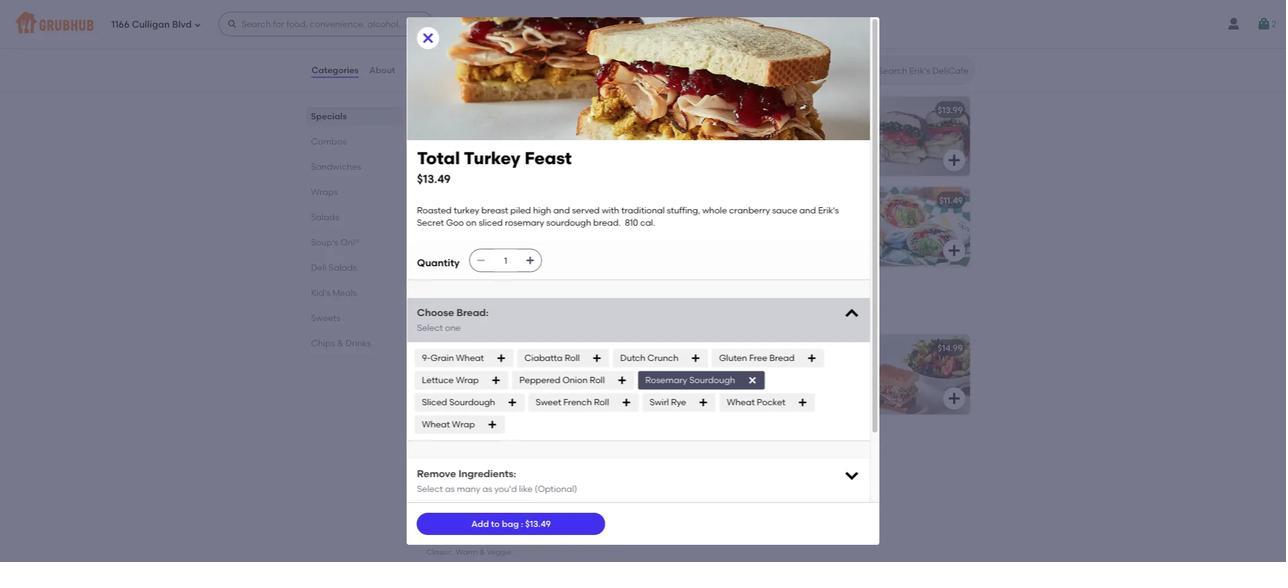 Task type: locate. For each thing, give the bounding box(es) containing it.
combos inside combos make it a square meal!
[[427, 292, 481, 308]]

stuffing,
[[531, 134, 565, 145], [667, 205, 700, 216]]

total inside 'total turkey feast $13.49'
[[417, 148, 460, 169]]

2 salad from the left
[[804, 373, 827, 383]]

lettuce,
[[477, 212, 509, 223]]

select for remove ingredients:
[[417, 484, 443, 494]]

1 house from the left
[[506, 373, 531, 383]]

categories button
[[311, 48, 359, 92]]

0 vertical spatial chicken
[[764, 105, 798, 115]]

$13.49 inside 'total turkey feast $13.49'
[[417, 172, 450, 186]]

1 half from the top
[[712, 343, 730, 353]]

0 horizontal spatial specials
[[311, 111, 347, 121]]

0 horizontal spatial feast
[[489, 105, 512, 115]]

remove ingredients: select as many as you'd like (optional)
[[417, 467, 577, 494]]

2 salad. from the left
[[712, 385, 737, 396]]

0 vertical spatial total
[[436, 105, 457, 115]]

chicken
[[764, 105, 798, 115], [712, 122, 746, 132]]

peppers, up jalapeno in the top of the page
[[729, 147, 766, 157]]

1 vertical spatial feast
[[524, 148, 571, 169]]

as left 'many'
[[445, 484, 454, 494]]

1 vertical spatial wheat
[[727, 397, 755, 408]]

sliced
[[498, 159, 522, 170], [478, 218, 503, 228]]

1 horizontal spatial erik's
[[818, 205, 839, 216]]

0 vertical spatial high
[[552, 122, 571, 132]]

half inside half sandwich with character with a bowl of soup or house salad or deli salad.
[[712, 360, 729, 371]]

deli salads
[[311, 262, 357, 272]]

specials for a limited time only.
[[427, 54, 507, 80]]

lettuce
[[422, 375, 454, 385]]

0 horizontal spatial stuffing,
[[531, 134, 565, 145]]

0 horizontal spatial sandwiches
[[311, 161, 361, 172]]

secret up arcadian
[[436, 159, 463, 170]]

square right it
[[461, 310, 486, 319]]

0 horizontal spatial bag
[[436, 463, 453, 474]]

turkey inside 'total turkey feast $13.49'
[[464, 148, 520, 169]]

1 vertical spatial sandwiches
[[427, 530, 505, 546]]

cranberry down total turkey feast
[[463, 147, 504, 157]]

sandwich inside half sandwich with character with a bowl of soup or house salad or deli salad.
[[731, 360, 771, 371]]

0 vertical spatial $13.49
[[662, 105, 687, 115]]

deli inside whole sandwich with character with a cup of soup or house salad or deli salad.
[[568, 373, 583, 383]]

1 horizontal spatial feast
[[524, 148, 571, 169]]

svg image
[[1257, 17, 1272, 31], [227, 19, 237, 29], [194, 21, 202, 29], [476, 256, 486, 265], [525, 256, 535, 265], [807, 353, 816, 363], [507, 398, 517, 407], [621, 398, 631, 407], [798, 398, 807, 407]]

select down make
[[417, 323, 443, 333]]

1 horizontal spatial wheat
[[456, 353, 484, 363]]

roll right onion
[[589, 375, 605, 385]]

2 vertical spatial wheat
[[422, 419, 450, 430]]

goo down total turkey feast
[[465, 159, 483, 170]]

1 horizontal spatial bread.
[[593, 218, 620, 228]]

wrap for lettuce wrap
[[456, 375, 479, 385]]

bread. right "gorgonzola,"
[[593, 218, 620, 228]]

9-
[[422, 353, 430, 363]]

1 vertical spatial breast
[[481, 205, 508, 216]]

house
[[506, 373, 531, 383], [777, 373, 802, 383]]

turkey down total turkey feast
[[473, 122, 499, 132]]

0 vertical spatial whole
[[436, 147, 461, 157]]

specials up the combos tab
[[311, 111, 347, 121]]

salad inside whole sandwich with character with a cup of soup or house salad or deli salad.
[[533, 373, 556, 383]]

wheat wrap
[[422, 419, 475, 430]]

add to bag : $13.49
[[471, 519, 551, 529]]

sourdough up arcadian
[[436, 172, 481, 182]]

& right chips
[[337, 338, 343, 348]]

0 horizontal spatial traditional
[[486, 134, 529, 145]]

salad. down cup
[[436, 385, 462, 396]]

gluten
[[719, 353, 747, 363]]

house down ciabatta at the left of page
[[506, 373, 531, 383]]

soup's on!®
[[311, 237, 360, 247]]

salad. down bowl
[[712, 385, 737, 396]]

0 horizontal spatial served
[[436, 134, 464, 145]]

0 vertical spatial &
[[337, 338, 343, 348]]

1 soup from the left
[[473, 373, 493, 383]]

2 house from the left
[[777, 373, 802, 383]]

goo up carrots,
[[446, 218, 464, 228]]

0 horizontal spatial soup
[[473, 373, 493, 383]]

2 character from the left
[[793, 360, 834, 371]]

on up lettuce,
[[485, 159, 496, 170]]

2 vertical spatial cal.
[[503, 250, 518, 260]]

1 horizontal spatial combos
[[427, 292, 481, 308]]

arcadian lettuce, beets, gorgonzola, honey maple walnuts, shredded carrots, blueberry pomegranate vinaigrette.  560 cal. button
[[429, 187, 695, 267]]

1 vertical spatial traditional
[[621, 205, 665, 216]]

cherry
[[769, 134, 796, 145]]

1 vertical spatial sliced
[[478, 218, 503, 228]]

0 vertical spatial goo
[[465, 159, 483, 170]]

1 vertical spatial rosemary
[[505, 218, 544, 228]]

specials for specials
[[311, 111, 347, 121]]

water.
[[469, 476, 495, 486]]

0 vertical spatial combos
[[311, 136, 347, 146]]

0 vertical spatial 810
[[513, 172, 526, 182]]

$13.99
[[938, 105, 963, 115]]

salad down combo at the right bottom
[[804, 373, 827, 383]]

0 horizontal spatial sauce
[[506, 147, 531, 157]]

2 deli from the left
[[840, 373, 855, 383]]

0 vertical spatial cranberry
[[463, 147, 504, 157]]

of inside whole sandwich with character with a cup of soup or house salad or deli salad.
[[462, 373, 470, 383]]

soup down meal at the left
[[473, 373, 493, 383]]

bell
[[712, 147, 727, 157]]

sourdough down lettuce wrap at the left bottom of page
[[449, 397, 495, 408]]

wheat left pocket
[[727, 397, 755, 408]]

1 horizontal spatial peppers,
[[798, 134, 835, 145]]

1 vertical spatial select
[[417, 484, 443, 494]]

combos up it
[[427, 292, 481, 308]]

:
[[521, 519, 523, 529]]

salad. inside whole sandwich with character with a cup of soup or house salad or deli salad.
[[436, 385, 462, 396]]

1 vertical spatial served
[[572, 205, 599, 216]]

soup's on!® tab
[[311, 236, 397, 249]]

select inside choose bread: select one
[[417, 323, 443, 333]]

specials inside specials for a limited time only.
[[427, 54, 482, 70]]

&
[[337, 338, 343, 348], [480, 547, 485, 556]]

combos down specials tab
[[311, 136, 347, 146]]

sourdough for rosemary sourdough
[[689, 375, 735, 385]]

as down ingredients:
[[482, 484, 492, 494]]

total for total turkey feast $13.49
[[417, 148, 460, 169]]

sandwiches for sandwiches
[[311, 161, 361, 172]]

peppers,
[[798, 134, 835, 145], [729, 147, 766, 157]]

bag
[[436, 463, 453, 474], [502, 519, 519, 529]]

$13.49 up arcadian
[[417, 172, 450, 186]]

1 vertical spatial specials
[[311, 111, 347, 121]]

2 half from the top
[[712, 360, 729, 371]]

sandwiches for sandwiches classic, warm & veggie.
[[427, 530, 505, 546]]

select inside remove ingredients: select as many as you'd like (optional)
[[417, 484, 443, 494]]

combos inside tab
[[311, 136, 347, 146]]

with inside a whole sandwich with character, a bag of chips and a canned soda or bottled water.
[[515, 451, 532, 461]]

jack,
[[843, 122, 863, 132]]

roasted down total turkey feast
[[436, 122, 471, 132]]

chips & drinks tab
[[311, 336, 397, 349]]

svg image
[[420, 31, 435, 46], [947, 153, 962, 168], [947, 243, 962, 258], [843, 305, 860, 323], [496, 353, 506, 363], [592, 353, 602, 363], [691, 353, 700, 363], [491, 375, 501, 385], [617, 375, 627, 385], [747, 375, 757, 385], [671, 391, 686, 406], [947, 391, 962, 406], [698, 398, 708, 407], [487, 420, 497, 430], [843, 466, 860, 484]]

bottled
[[436, 476, 467, 486]]

turkey down total turkey feast
[[464, 148, 520, 169]]

chicken breast, bacon, pepper jack, avocado, hot cherry peppers, red bell peppers, onions, tomato, lettuce and jalapeno ranch on a peppered onion roll. served warm.
[[712, 122, 864, 182]]

of right bowl
[[734, 373, 742, 383]]

whole down bag lunch
[[445, 451, 469, 461]]

1 vertical spatial combos
[[427, 292, 481, 308]]

a inside specials for a limited time only.
[[440, 71, 445, 80]]

0 horizontal spatial salad
[[533, 373, 556, 383]]

1 horizontal spatial salad
[[804, 373, 827, 383]]

salad. for cup
[[436, 385, 462, 396]]

1166
[[111, 19, 130, 30]]

1 horizontal spatial bag
[[502, 519, 519, 529]]

0 vertical spatial sandwich
[[732, 343, 773, 353]]

sweet french roll
[[535, 397, 609, 408]]

of up bottled
[[455, 463, 464, 474]]

salads right "deli" on the top of page
[[329, 262, 357, 272]]

1 salad from the left
[[533, 373, 556, 383]]

1 horizontal spatial cal.
[[528, 172, 543, 182]]

2 horizontal spatial wheat
[[727, 397, 755, 408]]

feast
[[489, 105, 512, 115], [524, 148, 571, 169]]

1 vertical spatial high
[[533, 205, 551, 216]]

sandwiches up warm
[[427, 530, 505, 546]]

chips
[[466, 463, 488, 474]]

soup's
[[311, 237, 338, 247]]

sweets
[[311, 312, 341, 323]]

cranberry down roll.
[[729, 205, 770, 216]]

1 vertical spatial sauce
[[772, 205, 797, 216]]

roll for onion
[[589, 375, 605, 385]]

total for total turkey feast
[[436, 105, 457, 115]]

quantity
[[417, 257, 459, 269]]

piled up 'total turkey feast $13.49'
[[530, 122, 550, 132]]

bag down a
[[436, 463, 453, 474]]

total down total turkey feast
[[417, 148, 460, 169]]

select down remove
[[417, 484, 443, 494]]

house for sandwich
[[777, 373, 802, 383]]

turkey for total turkey feast
[[459, 105, 487, 115]]

character up peppered
[[527, 360, 568, 371]]

1 horizontal spatial sandwiches
[[427, 530, 505, 546]]

1 horizontal spatial deli
[[840, 373, 855, 383]]

breast down total turkey feast
[[501, 122, 528, 132]]

0 vertical spatial rosemary
[[524, 159, 564, 170]]

rosemary up "gorgonzola,"
[[524, 159, 564, 170]]

total
[[436, 105, 457, 115], [417, 148, 460, 169]]

gorgonzola,
[[538, 212, 589, 223]]

sandwiches inside sandwiches classic, warm & veggie.
[[427, 530, 505, 546]]

1 horizontal spatial salad.
[[712, 385, 737, 396]]

810
[[513, 172, 526, 182], [625, 218, 638, 228]]

0 vertical spatial wrap
[[456, 375, 479, 385]]

soup down gluten free bread
[[744, 373, 765, 383]]

and inside a whole sandwich with character, a bag of chips and a canned soda or bottled water.
[[490, 463, 507, 474]]

house inside half sandwich with character with a bowl of soup or house salad or deli salad.
[[777, 373, 802, 383]]

1 horizontal spatial character
[[793, 360, 834, 371]]

wrap up bag lunch
[[452, 419, 475, 430]]

1 vertical spatial square
[[436, 343, 467, 353]]

deli for half sandwich with character with a bowl of soup or house salad or deli salad.
[[840, 373, 855, 383]]

gluten free bread
[[719, 353, 794, 363]]

sourdough for sliced sourdough
[[449, 397, 495, 408]]

sandwiches inside sandwiches "tab"
[[311, 161, 361, 172]]

1 vertical spatial sourdough
[[546, 218, 591, 228]]

combos for combos
[[311, 136, 347, 146]]

house inside whole sandwich with character with a cup of soup or house salad or deli salad.
[[506, 373, 531, 383]]

whole down total turkey feast
[[436, 147, 461, 157]]

2 sandwich from the left
[[731, 360, 771, 371]]

pocket
[[757, 397, 785, 408]]

club
[[800, 105, 820, 115]]

erik's
[[552, 147, 573, 157], [818, 205, 839, 216]]

9-grain wheat
[[422, 353, 484, 363]]

ciabatta roll
[[524, 353, 579, 363]]

sandwich for meal
[[465, 360, 505, 371]]

feast up "gorgonzola,"
[[524, 148, 571, 169]]

0 horizontal spatial character
[[527, 360, 568, 371]]

0 vertical spatial square
[[461, 310, 486, 319]]

search icon image
[[858, 63, 873, 78]]

0 vertical spatial sourdough
[[689, 375, 735, 385]]

character inside half sandwich with character with a bowl of soup or house salad or deli salad.
[[793, 360, 834, 371]]

of right cup
[[462, 373, 470, 383]]

& inside 'tab'
[[337, 338, 343, 348]]

0 horizontal spatial as
[[445, 484, 454, 494]]

0 horizontal spatial cal.
[[503, 250, 518, 260]]

sandwich down half sandwich combo
[[731, 360, 771, 371]]

sandwiches tab
[[311, 160, 397, 173]]

& inside sandwiches classic, warm & veggie.
[[480, 547, 485, 556]]

deli for whole sandwich with character with a cup of soup or house salad or deli salad.
[[568, 373, 583, 383]]

a inside chicken breast, bacon, pepper jack, avocado, hot cherry peppers, red bell peppers, onions, tomato, lettuce and jalapeno ranch on a peppered onion roll. served warm.
[[809, 159, 814, 170]]

1 vertical spatial roasted turkey breast piled high and served with traditional stuffing, whole cranberry sauce and erik's secret goo on sliced rosemary sourdough bread.  810 cal.
[[417, 205, 841, 228]]

chips
[[311, 338, 335, 348]]

0 horizontal spatial combos
[[311, 136, 347, 146]]

0 horizontal spatial sourdough
[[449, 397, 495, 408]]

drinks
[[346, 338, 371, 348]]

square up whole at the bottom left
[[436, 343, 467, 353]]

specials for specials for a limited time only.
[[427, 54, 482, 70]]

roll right the french
[[594, 397, 609, 408]]

cup
[[444, 373, 460, 383]]

wrap for wheat wrap
[[452, 419, 475, 430]]

sliced up blueberry
[[478, 218, 503, 228]]

sweets tab
[[311, 311, 397, 324]]

1 horizontal spatial soup
[[744, 373, 765, 383]]

0 vertical spatial secret
[[436, 159, 463, 170]]

1 horizontal spatial 810
[[625, 218, 638, 228]]

house down bread
[[777, 373, 802, 383]]

sourdough down gluten
[[689, 375, 735, 385]]

feast inside 'total turkey feast $13.49'
[[524, 148, 571, 169]]

0 horizontal spatial sandwich
[[471, 451, 513, 461]]

1 character from the left
[[527, 360, 568, 371]]

2 vertical spatial whole
[[445, 451, 469, 461]]

specials inside tab
[[311, 111, 347, 121]]

house for meal
[[506, 373, 531, 383]]

for
[[427, 71, 438, 80]]

sliced up beets, on the top
[[498, 159, 522, 170]]

turkey up maple
[[453, 205, 479, 216]]

roll.
[[737, 172, 752, 182]]

soup inside half sandwich with character with a bowl of soup or house salad or deli salad.
[[744, 373, 765, 383]]

0 vertical spatial roasted
[[436, 122, 471, 132]]

salad inside half sandwich with character with a bowl of soup or house salad or deli salad.
[[804, 373, 827, 383]]

with
[[466, 134, 484, 145], [602, 205, 619, 216], [507, 360, 525, 371], [570, 360, 588, 371], [773, 360, 791, 371], [836, 360, 854, 371], [515, 451, 532, 461]]

1 vertical spatial total
[[417, 148, 460, 169]]

deli inside half sandwich with character with a bowl of soup or house salad or deli salad.
[[840, 373, 855, 383]]

1 sandwich from the left
[[465, 360, 505, 371]]

1 horizontal spatial house
[[777, 373, 802, 383]]

0 vertical spatial traditional
[[486, 134, 529, 145]]

2
[[1272, 19, 1276, 29]]

sliced
[[422, 397, 447, 408]]

bag
[[436, 433, 454, 444]]

1 vertical spatial peppers,
[[729, 147, 766, 157]]

turkey for total turkey feast $13.49
[[464, 148, 520, 169]]

total turkey feast image
[[602, 96, 695, 176]]

salads
[[311, 212, 339, 222], [329, 262, 357, 272]]

1 deli from the left
[[568, 373, 583, 383]]

select
[[417, 323, 443, 333], [417, 484, 443, 494]]

salad down ciabatta at the left of page
[[533, 373, 556, 383]]

1 horizontal spatial $13.49
[[525, 519, 551, 529]]

main navigation navigation
[[0, 0, 1286, 48]]

whole
[[436, 360, 463, 371]]

of inside half sandwich with character with a bowl of soup or house salad or deli salad.
[[734, 373, 742, 383]]

0 vertical spatial specials
[[427, 54, 482, 70]]

onion
[[712, 172, 735, 182]]

wraps tab
[[311, 185, 397, 198]]

and
[[573, 122, 589, 132], [534, 147, 550, 157], [712, 159, 729, 170], [553, 205, 570, 216], [799, 205, 816, 216], [490, 463, 507, 474]]

chicken up bacon,
[[764, 105, 798, 115]]

1 select from the top
[[417, 323, 443, 333]]

1 vertical spatial stuffing,
[[667, 205, 700, 216]]

$11.49 button
[[705, 187, 970, 267]]

feast for total turkey feast
[[489, 105, 512, 115]]

0 vertical spatial turkey
[[473, 122, 499, 132]]

choose
[[417, 306, 454, 318]]

half sandwich with character with a bowl of soup or house salad or deli salad.
[[712, 360, 862, 396]]

wheat for wheat pocket
[[727, 397, 755, 408]]

2 soup from the left
[[744, 373, 765, 383]]

0 horizontal spatial sandwich
[[465, 360, 505, 371]]

1 vertical spatial wrap
[[452, 419, 475, 430]]

whole sandwich with character with a cup of soup or house salad or deli salad.
[[436, 360, 588, 396]]

peppers, up the tomato,
[[798, 134, 835, 145]]

1 salad. from the left
[[436, 385, 462, 396]]

sandwich inside whole sandwich with character with a cup of soup or house salad or deli salad.
[[465, 360, 505, 371]]

0 horizontal spatial cranberry
[[463, 147, 504, 157]]

piled up 'walnuts,'
[[510, 205, 531, 216]]

and inside chicken breast, bacon, pepper jack, avocado, hot cherry peppers, red bell peppers, onions, tomato, lettuce and jalapeno ranch on a peppered onion roll. served warm.
[[712, 159, 729, 170]]

of for cup
[[462, 373, 470, 383]]

1 vertical spatial cal.
[[640, 218, 655, 228]]

chicken up avocado,
[[712, 122, 746, 132]]

carrots,
[[436, 237, 468, 248]]

square
[[461, 310, 486, 319], [436, 343, 467, 353]]

wheat up bag
[[422, 419, 450, 430]]

total down limited
[[436, 105, 457, 115]]

of inside a whole sandwich with character, a bag of chips and a canned soda or bottled water.
[[455, 463, 464, 474]]

rye
[[671, 397, 686, 408]]

on left lettuce,
[[466, 218, 476, 228]]

0 vertical spatial select
[[417, 323, 443, 333]]

sandwich down meal at the left
[[465, 360, 505, 371]]

wheat up cup
[[456, 353, 484, 363]]

bread. up lettuce,
[[483, 172, 511, 182]]

feast down only.
[[489, 105, 512, 115]]

0 vertical spatial roasted turkey breast piled high and served with traditional stuffing, whole cranberry sauce and erik's secret goo on sliced rosemary sourdough bread.  810 cal.
[[436, 122, 589, 182]]

roll up onion
[[564, 353, 579, 363]]

0 horizontal spatial salad.
[[436, 385, 462, 396]]

character down combo at the right bottom
[[793, 360, 834, 371]]

specials up limited
[[427, 54, 482, 70]]

0 vertical spatial wheat
[[456, 353, 484, 363]]

salad. inside half sandwich with character with a bowl of soup or house salad or deli salad.
[[712, 385, 737, 396]]

1 vertical spatial half
[[712, 360, 729, 371]]

bag left : on the left
[[502, 519, 519, 529]]

soup for cup
[[473, 373, 493, 383]]

1 horizontal spatial sourdough
[[546, 218, 591, 228]]

a inside whole sandwich with character with a cup of soup or house salad or deli salad.
[[436, 373, 442, 383]]

breast up 'walnuts,'
[[481, 205, 508, 216]]

& right warm
[[480, 547, 485, 556]]

salads up soup's
[[311, 212, 339, 222]]

1 horizontal spatial cranberry
[[729, 205, 770, 216]]

bread:
[[456, 306, 488, 318]]

baja kickin' chicken club image
[[878, 96, 970, 176]]

on inside chicken breast, bacon, pepper jack, avocado, hot cherry peppers, red bell peppers, onions, tomato, lettuce and jalapeno ranch on a peppered onion roll. served warm.
[[796, 159, 807, 170]]

0 vertical spatial turkey
[[459, 105, 487, 115]]

$13.49 left "baja"
[[662, 105, 687, 115]]

sourdough up pomegranate
[[546, 218, 591, 228]]

culligan
[[132, 19, 170, 30]]

turkey
[[459, 105, 487, 115], [464, 148, 520, 169]]

red
[[837, 134, 851, 145]]

2 select from the top
[[417, 484, 443, 494]]

0 vertical spatial stuffing,
[[531, 134, 565, 145]]

$13.49 right : on the left
[[525, 519, 551, 529]]

turkey down the time
[[459, 105, 487, 115]]

on up warm.
[[796, 159, 807, 170]]

sourdough
[[436, 172, 481, 182], [546, 218, 591, 228]]

roasted up honey
[[417, 205, 451, 216]]

0 horizontal spatial deli
[[568, 373, 583, 383]]

Search Erik's DeliCafe search field
[[877, 65, 971, 76]]

square meal image
[[602, 335, 695, 414]]

whole
[[436, 147, 461, 157], [702, 205, 727, 216], [445, 451, 469, 461]]

whole down onion
[[702, 205, 727, 216]]

character inside whole sandwich with character with a cup of soup or house salad or deli salad.
[[527, 360, 568, 371]]

rosemary up pomegranate
[[505, 218, 544, 228]]

sandwiches up wraps
[[311, 161, 361, 172]]

secret up carrots,
[[417, 218, 444, 228]]

soup inside whole sandwich with character with a cup of soup or house salad or deli salad.
[[473, 373, 493, 383]]

wrap down whole at the bottom left
[[456, 375, 479, 385]]



Task type: vqa. For each thing, say whether or not it's contained in the screenshot.
onions,
yes



Task type: describe. For each thing, give the bounding box(es) containing it.
choose bread: select one
[[417, 306, 488, 333]]

blvd
[[172, 19, 192, 30]]

roll for french
[[594, 397, 609, 408]]

character for square meal
[[527, 360, 568, 371]]

of for bowl
[[734, 373, 742, 383]]

hot
[[753, 134, 767, 145]]

dutch crunch
[[620, 353, 678, 363]]

0 vertical spatial peppers,
[[798, 134, 835, 145]]

on!®
[[340, 237, 360, 247]]

soup for bowl
[[744, 373, 765, 383]]

one
[[445, 323, 460, 333]]

1 as from the left
[[445, 484, 454, 494]]

2 as from the left
[[482, 484, 492, 494]]

time
[[473, 71, 489, 80]]

square meal
[[436, 343, 490, 353]]

(optional)
[[534, 484, 577, 494]]

combos tab
[[311, 135, 397, 148]]

pepper
[[811, 122, 841, 132]]

swirl
[[649, 397, 669, 408]]

0 vertical spatial erik's
[[552, 147, 573, 157]]

bag lunch image
[[602, 425, 695, 505]]

bread
[[769, 353, 794, 363]]

beets,
[[511, 212, 536, 223]]

arcadian lettuce, beets, gorgonzola, honey maple walnuts, shredded carrots, blueberry pomegranate vinaigrette.  560 cal.
[[436, 212, 589, 260]]

bag lunch
[[436, 433, 481, 444]]

bacon,
[[779, 122, 809, 132]]

whole inside a whole sandwich with character, a bag of chips and a canned soda or bottled water.
[[445, 451, 469, 461]]

sweet beet salad image
[[602, 187, 695, 267]]

1 vertical spatial roasted
[[417, 205, 451, 216]]

half sandwich combo image
[[878, 335, 970, 414]]

like
[[519, 484, 532, 494]]

sandwich for sandwich
[[731, 360, 771, 371]]

0 vertical spatial salads
[[311, 212, 339, 222]]

remove
[[417, 467, 456, 479]]

kickin'
[[733, 105, 762, 115]]

to
[[491, 519, 500, 529]]

1 horizontal spatial sandwich
[[732, 343, 773, 353]]

0 vertical spatial sliced
[[498, 159, 522, 170]]

salad for square meal
[[533, 373, 556, 383]]

0 horizontal spatial goo
[[446, 218, 464, 228]]

sandwiches classic, warm & veggie.
[[427, 530, 513, 556]]

arcadian
[[436, 212, 475, 223]]

onion
[[562, 375, 587, 385]]

$18.49
[[662, 343, 687, 353]]

1 vertical spatial secret
[[417, 218, 444, 228]]

peppered onion roll
[[519, 375, 605, 385]]

2 button
[[1257, 13, 1276, 35]]

Input item quantity number field
[[492, 249, 519, 272]]

salad for half sandwich combo
[[804, 373, 827, 383]]

add
[[471, 519, 489, 529]]

vegan market wrap image
[[878, 187, 970, 267]]

1 horizontal spatial goo
[[465, 159, 483, 170]]

a inside combos make it a square meal!
[[454, 310, 459, 319]]

or inside a whole sandwich with character, a bag of chips and a canned soda or bottled water.
[[573, 463, 582, 474]]

free
[[749, 353, 767, 363]]

rosemary sourdough
[[645, 375, 735, 385]]

wheat pocket
[[727, 397, 785, 408]]

crunch
[[647, 353, 678, 363]]

1 vertical spatial bag
[[502, 519, 519, 529]]

select for choose bread:
[[417, 323, 443, 333]]

0 vertical spatial sourdough
[[436, 172, 481, 182]]

2 horizontal spatial $13.49
[[662, 105, 687, 115]]

0 vertical spatial served
[[436, 134, 464, 145]]

peppered
[[519, 375, 560, 385]]

salad. for bowl
[[712, 385, 737, 396]]

$17.49 +
[[660, 433, 689, 444]]

1 horizontal spatial high
[[552, 122, 571, 132]]

kid's
[[311, 287, 330, 298]]

combos for combos make it a square meal!
[[427, 292, 481, 308]]

a whole sandwich with character, a bag of chips and a canned soda or bottled water.
[[436, 451, 587, 486]]

chicken inside chicken breast, bacon, pepper jack, avocado, hot cherry peppers, red bell peppers, onions, tomato, lettuce and jalapeno ranch on a peppered onion roll. served warm.
[[712, 122, 746, 132]]

0 vertical spatial piled
[[530, 122, 550, 132]]

baja
[[712, 105, 731, 115]]

0 vertical spatial roll
[[564, 353, 579, 363]]

canned
[[516, 463, 549, 474]]

cal. inside arcadian lettuce, beets, gorgonzola, honey maple walnuts, shredded carrots, blueberry pomegranate vinaigrette.  560 cal.
[[503, 250, 518, 260]]

1166 culligan blvd
[[111, 19, 192, 30]]

half for half sandwich with character with a bowl of soup or house salad or deli salad.
[[712, 360, 729, 371]]

reviews
[[406, 65, 440, 75]]

meal
[[469, 343, 490, 353]]

0 horizontal spatial bread.
[[483, 172, 511, 182]]

ranch
[[770, 159, 794, 170]]

french
[[563, 397, 592, 408]]

combo
[[775, 343, 807, 353]]

1 vertical spatial salads
[[329, 262, 357, 272]]

lunch
[[456, 433, 481, 444]]

0 vertical spatial sauce
[[506, 147, 531, 157]]

$14.99
[[938, 343, 963, 353]]

0 horizontal spatial high
[[533, 205, 551, 216]]

breast,
[[748, 122, 777, 132]]

1 horizontal spatial sauce
[[772, 205, 797, 216]]

2 horizontal spatial cal.
[[640, 218, 655, 228]]

1 horizontal spatial stuffing,
[[667, 205, 700, 216]]

square inside combos make it a square meal!
[[461, 310, 486, 319]]

dutch
[[620, 353, 645, 363]]

ingredients:
[[458, 467, 516, 479]]

baja kickin' chicken club
[[712, 105, 820, 115]]

1 horizontal spatial chicken
[[764, 105, 798, 115]]

feast for total turkey feast $13.49
[[524, 148, 571, 169]]

kid's meals
[[311, 287, 357, 298]]

it
[[448, 310, 452, 319]]

sliced sourdough
[[422, 397, 495, 408]]

lettuce
[[835, 147, 864, 157]]

1 vertical spatial cranberry
[[729, 205, 770, 216]]

wraps
[[311, 186, 338, 197]]

total turkey feast
[[436, 105, 512, 115]]

warm.
[[785, 172, 811, 182]]

categories
[[312, 65, 359, 75]]

1 vertical spatial turkey
[[453, 205, 479, 216]]

meal!
[[488, 310, 508, 319]]

blueberry
[[470, 237, 510, 248]]

character for half sandwich combo
[[793, 360, 834, 371]]

specials tab
[[311, 109, 397, 122]]

vinaigrette.
[[436, 250, 484, 260]]

salads tab
[[311, 210, 397, 223]]

chips & drinks
[[311, 338, 371, 348]]

a inside half sandwich with character with a bowl of soup or house salad or deli salad.
[[856, 360, 862, 371]]

svg image inside 2 button
[[1257, 17, 1272, 31]]

bowl
[[712, 373, 732, 383]]

0 horizontal spatial on
[[466, 218, 476, 228]]

1 horizontal spatial served
[[572, 205, 599, 216]]

+
[[684, 433, 689, 444]]

about
[[369, 65, 395, 75]]

soda
[[551, 463, 571, 474]]

maple
[[464, 225, 491, 235]]

avocado,
[[712, 134, 751, 145]]

reviews button
[[405, 48, 441, 92]]

wheat for wheat wrap
[[422, 419, 450, 430]]

sandwich inside a whole sandwich with character, a bag of chips and a canned soda or bottled water.
[[471, 451, 513, 461]]

half for half sandwich combo
[[712, 343, 730, 353]]

shredded
[[529, 225, 569, 235]]

kid's meals tab
[[311, 286, 397, 299]]

make
[[427, 310, 446, 319]]

character,
[[534, 451, 579, 461]]

1 vertical spatial piled
[[510, 205, 531, 216]]

deli salads tab
[[311, 261, 397, 274]]

$11.49
[[939, 195, 963, 205]]

grain
[[430, 353, 454, 363]]

0 vertical spatial breast
[[501, 122, 528, 132]]

1 horizontal spatial on
[[485, 159, 496, 170]]

veggie.
[[487, 547, 513, 556]]

1 vertical spatial whole
[[702, 205, 727, 216]]

about button
[[369, 48, 396, 92]]

served
[[754, 172, 783, 182]]

jalapeno
[[731, 159, 768, 170]]

bag inside a whole sandwich with character, a bag of chips and a canned soda or bottled water.
[[436, 463, 453, 474]]

0 vertical spatial cal.
[[528, 172, 543, 182]]

of for bag
[[455, 463, 464, 474]]

$17.49
[[660, 433, 684, 444]]

1 horizontal spatial traditional
[[621, 205, 665, 216]]



